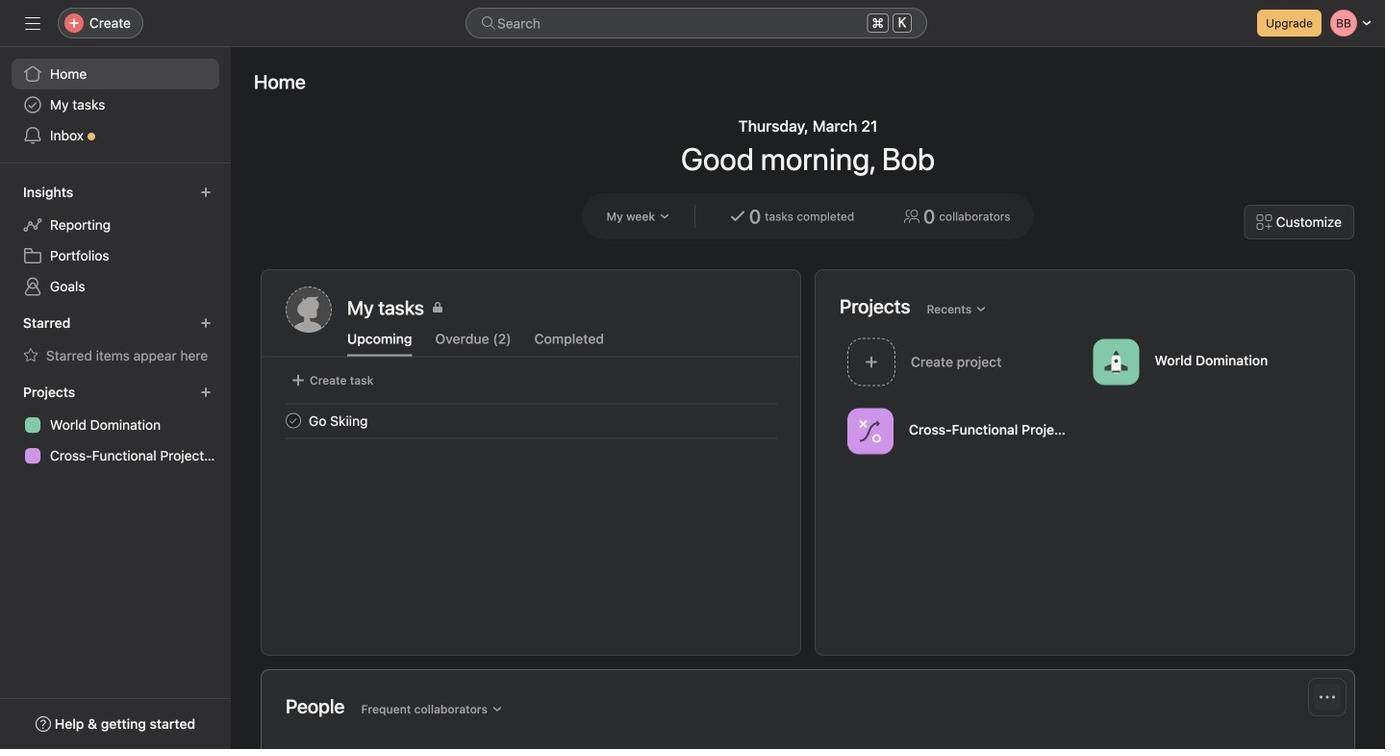 Task type: locate. For each thing, give the bounding box(es) containing it.
new project or portfolio image
[[200, 387, 212, 398]]

insights element
[[0, 175, 231, 306]]

Mark complete checkbox
[[282, 409, 305, 432]]

add profile photo image
[[286, 287, 332, 333]]

rocket image
[[1105, 351, 1128, 374]]

hide sidebar image
[[25, 15, 40, 31]]

None field
[[466, 8, 927, 38]]

mark complete image
[[282, 409, 305, 432]]

list item
[[263, 404, 800, 438]]

line_and_symbols image
[[859, 420, 882, 443]]



Task type: vqa. For each thing, say whether or not it's contained in the screenshot.
list item
yes



Task type: describe. For each thing, give the bounding box(es) containing it.
projects element
[[0, 375, 231, 475]]

Search tasks, projects, and more text field
[[466, 8, 927, 38]]

new insights image
[[200, 187, 212, 198]]

global element
[[0, 47, 231, 163]]

add items to starred image
[[200, 317, 212, 329]]

starred element
[[0, 306, 231, 375]]



